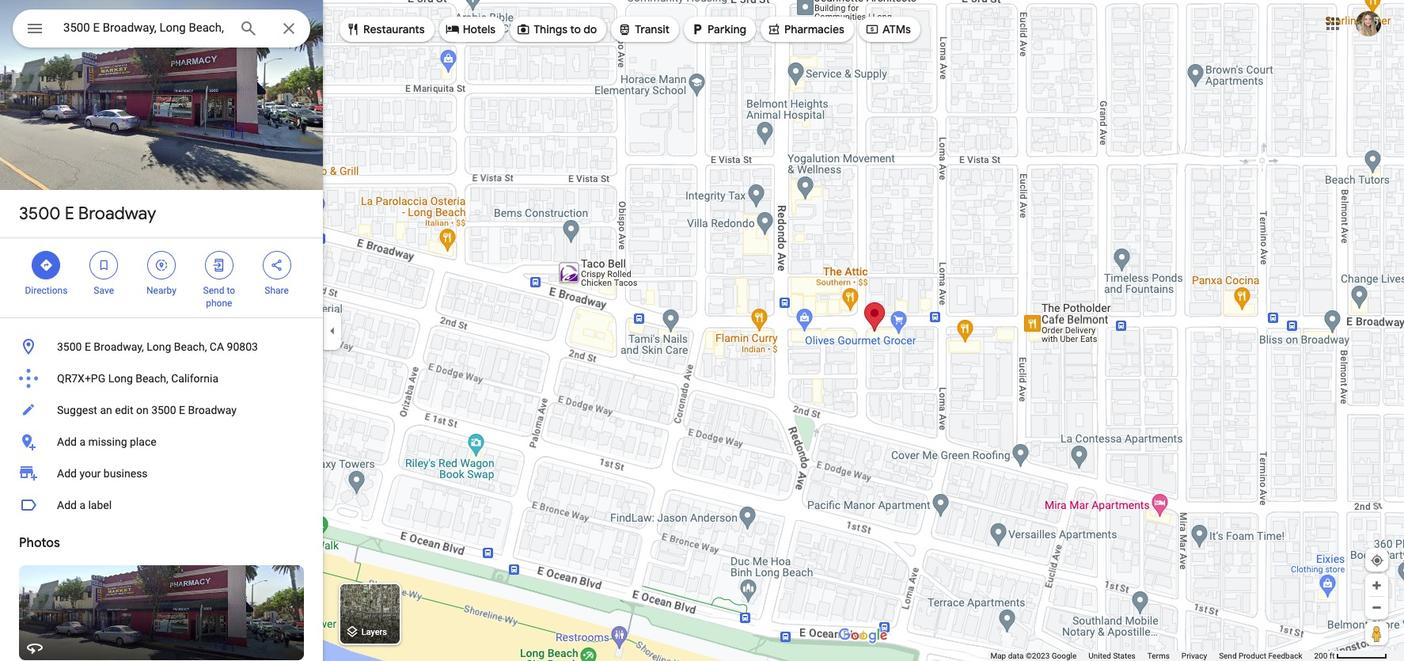 Task type: locate. For each thing, give the bounding box(es) containing it.
 transit
[[618, 21, 670, 38]]

send product feedback
[[1219, 652, 1303, 660]]

1 horizontal spatial beach,
[[174, 340, 207, 353]]

broadway
[[78, 203, 156, 225], [188, 404, 237, 416]]

3500 right on
[[151, 404, 176, 416]]

0 vertical spatial send
[[203, 285, 224, 296]]

long down broadway,
[[108, 372, 133, 385]]

transit
[[635, 22, 670, 36]]

to up phone
[[227, 285, 235, 296]]

actions for 3500 e broadway region
[[0, 238, 323, 317]]

send up phone
[[203, 285, 224, 296]]

add inside button
[[57, 499, 77, 511]]

0 vertical spatial to
[[570, 22, 581, 36]]

add for add a missing place
[[57, 435, 77, 448]]


[[865, 21, 880, 38]]

privacy
[[1182, 652, 1207, 660]]

states
[[1113, 652, 1136, 660]]

1 vertical spatial send
[[1219, 652, 1237, 660]]

 search field
[[13, 10, 310, 51]]

long inside button
[[108, 372, 133, 385]]

©2023
[[1026, 652, 1050, 660]]

3500 e broadway
[[19, 203, 156, 225]]

3500 inside button
[[151, 404, 176, 416]]

missing
[[88, 435, 127, 448]]

2 a from the top
[[79, 499, 86, 511]]

footer
[[991, 651, 1315, 661]]

terms button
[[1148, 651, 1170, 661]]

a left label
[[79, 499, 86, 511]]

pharmacies
[[785, 22, 845, 36]]

1 vertical spatial add
[[57, 467, 77, 480]]

None field
[[63, 18, 226, 37]]

zoom in image
[[1371, 580, 1383, 591]]

e inside button
[[85, 340, 91, 353]]

add
[[57, 435, 77, 448], [57, 467, 77, 480], [57, 499, 77, 511]]

to inside send to phone
[[227, 285, 235, 296]]

to
[[570, 22, 581, 36], [227, 285, 235, 296]]

send inside button
[[1219, 652, 1237, 660]]

3500 inside button
[[57, 340, 82, 353]]

1 vertical spatial broadway
[[188, 404, 237, 416]]

 parking
[[690, 21, 747, 38]]

0 horizontal spatial broadway
[[78, 203, 156, 225]]

directions
[[25, 285, 68, 296]]

0 vertical spatial broadway
[[78, 203, 156, 225]]

send for send to phone
[[203, 285, 224, 296]]

a inside button
[[79, 435, 86, 448]]

a
[[79, 435, 86, 448], [79, 499, 86, 511]]

qr7x+pg long beach, california button
[[0, 363, 323, 394]]

1 add from the top
[[57, 435, 77, 448]]

200 ft button
[[1315, 652, 1388, 660]]

2 add from the top
[[57, 467, 77, 480]]

beach, inside 3500 e broadway, long beach, ca 90803 button
[[174, 340, 207, 353]]

1 horizontal spatial broadway
[[188, 404, 237, 416]]

0 vertical spatial add
[[57, 435, 77, 448]]

send left product
[[1219, 652, 1237, 660]]

3500 e broadway, long beach, ca 90803 button
[[0, 331, 323, 363]]

0 vertical spatial a
[[79, 435, 86, 448]]

1 vertical spatial beach,
[[136, 372, 168, 385]]

add a missing place
[[57, 435, 156, 448]]

photos
[[19, 535, 60, 551]]

show street view coverage image
[[1366, 621, 1389, 645]]

1 horizontal spatial long
[[147, 340, 171, 353]]

1 horizontal spatial send
[[1219, 652, 1237, 660]]

broadway inside button
[[188, 404, 237, 416]]

place
[[130, 435, 156, 448]]

add left label
[[57, 499, 77, 511]]


[[39, 257, 53, 274]]

send product feedback button
[[1219, 651, 1303, 661]]

send
[[203, 285, 224, 296], [1219, 652, 1237, 660]]

e
[[65, 203, 74, 225], [85, 340, 91, 353], [179, 404, 185, 416]]

add down suggest
[[57, 435, 77, 448]]

2 vertical spatial e
[[179, 404, 185, 416]]

0 horizontal spatial long
[[108, 372, 133, 385]]

data
[[1008, 652, 1024, 660]]

3500 for 3500 e broadway, long beach, ca 90803
[[57, 340, 82, 353]]

add left your
[[57, 467, 77, 480]]

0 vertical spatial e
[[65, 203, 74, 225]]

beach, up suggest an edit on 3500 e broadway
[[136, 372, 168, 385]]

broadway down the california
[[188, 404, 237, 416]]

 restaurants
[[346, 21, 425, 38]]

add a label button
[[0, 489, 323, 521]]

long
[[147, 340, 171, 353], [108, 372, 133, 385]]

1 vertical spatial long
[[108, 372, 133, 385]]

0 vertical spatial beach,
[[174, 340, 207, 353]]

1 a from the top
[[79, 435, 86, 448]]

product
[[1239, 652, 1267, 660]]

2 vertical spatial add
[[57, 499, 77, 511]]

0 horizontal spatial to
[[227, 285, 235, 296]]

collapse side panel image
[[324, 322, 341, 339]]

none field inside the 3500 e broadway, long beach, ca 90803 field
[[63, 18, 226, 37]]

a inside button
[[79, 499, 86, 511]]

on
[[136, 404, 149, 416]]


[[97, 257, 111, 274]]

google
[[1052, 652, 1077, 660]]

200 ft
[[1315, 652, 1335, 660]]

your
[[79, 467, 101, 480]]

0 horizontal spatial send
[[203, 285, 224, 296]]

add inside button
[[57, 435, 77, 448]]

3500 up 
[[19, 203, 61, 225]]

send to phone
[[203, 285, 235, 309]]

google account: michelle dermenjian  
(michelle.dermenjian@adept.ai) image
[[1356, 11, 1382, 36]]

0 horizontal spatial beach,
[[136, 372, 168, 385]]

1 vertical spatial e
[[85, 340, 91, 353]]

hotels
[[463, 22, 496, 36]]

map data ©2023 google
[[991, 652, 1077, 660]]

beach, left ca
[[174, 340, 207, 353]]

to left do
[[570, 22, 581, 36]]

1 horizontal spatial e
[[85, 340, 91, 353]]

add your business link
[[0, 458, 323, 489]]

broadway up "" in the top of the page
[[78, 203, 156, 225]]

e for broadway,
[[85, 340, 91, 353]]


[[690, 21, 705, 38]]

a left missing
[[79, 435, 86, 448]]

google maps element
[[0, 0, 1405, 661]]


[[25, 17, 44, 40]]

2 vertical spatial 3500
[[151, 404, 176, 416]]

0 horizontal spatial e
[[65, 203, 74, 225]]

save
[[94, 285, 114, 296]]

0 vertical spatial 3500
[[19, 203, 61, 225]]

footer containing map data ©2023 google
[[991, 651, 1315, 661]]

1 vertical spatial to
[[227, 285, 235, 296]]

3 add from the top
[[57, 499, 77, 511]]

3500 E Broadway, Long Beach, CA 90803 field
[[13, 10, 310, 48]]

send inside send to phone
[[203, 285, 224, 296]]

long up "qr7x+pg long beach, california" button
[[147, 340, 171, 353]]


[[445, 21, 460, 38]]

1 vertical spatial 3500
[[57, 340, 82, 353]]

to inside  things to do
[[570, 22, 581, 36]]

0 vertical spatial long
[[147, 340, 171, 353]]

1 horizontal spatial to
[[570, 22, 581, 36]]

 hotels
[[445, 21, 496, 38]]

1 vertical spatial a
[[79, 499, 86, 511]]

3500 up qr7x+pg
[[57, 340, 82, 353]]

add your business
[[57, 467, 148, 480]]

90803
[[227, 340, 258, 353]]

e for broadway
[[65, 203, 74, 225]]

3500
[[19, 203, 61, 225], [57, 340, 82, 353], [151, 404, 176, 416]]

2 horizontal spatial e
[[179, 404, 185, 416]]

beach,
[[174, 340, 207, 353], [136, 372, 168, 385]]



Task type: vqa. For each thing, say whether or not it's contained in the screenshot.


Task type: describe. For each thing, give the bounding box(es) containing it.

[[212, 257, 226, 274]]

parking
[[708, 22, 747, 36]]

united
[[1089, 652, 1112, 660]]


[[767, 21, 781, 38]]

nearby
[[147, 285, 176, 296]]

beach, inside "qr7x+pg long beach, california" button
[[136, 372, 168, 385]]

an
[[100, 404, 112, 416]]

terms
[[1148, 652, 1170, 660]]


[[346, 21, 360, 38]]

add for add your business
[[57, 467, 77, 480]]

 things to do
[[516, 21, 597, 38]]

 button
[[13, 10, 57, 51]]

business
[[104, 467, 148, 480]]

 pharmacies
[[767, 21, 845, 38]]

send for send product feedback
[[1219, 652, 1237, 660]]

privacy button
[[1182, 651, 1207, 661]]

e inside button
[[179, 404, 185, 416]]

suggest an edit on 3500 e broadway
[[57, 404, 237, 416]]

200
[[1315, 652, 1328, 660]]

a for label
[[79, 499, 86, 511]]

restaurants
[[363, 22, 425, 36]]

layers
[[362, 627, 387, 638]]

3500 e broadway, long beach, ca 90803
[[57, 340, 258, 353]]

footer inside google maps element
[[991, 651, 1315, 661]]

things
[[534, 22, 568, 36]]

label
[[88, 499, 112, 511]]

long inside button
[[147, 340, 171, 353]]

a for missing
[[79, 435, 86, 448]]

feedback
[[1269, 652, 1303, 660]]

atms
[[883, 22, 911, 36]]


[[154, 257, 169, 274]]

3500 for 3500 e broadway
[[19, 203, 61, 225]]

ca
[[210, 340, 224, 353]]

united states
[[1089, 652, 1136, 660]]

suggest an edit on 3500 e broadway button
[[0, 394, 323, 426]]

add a missing place button
[[0, 426, 323, 458]]

add a label
[[57, 499, 112, 511]]

united states button
[[1089, 651, 1136, 661]]

add for add a label
[[57, 499, 77, 511]]

california
[[171, 372, 219, 385]]

broadway,
[[94, 340, 144, 353]]

share
[[265, 285, 289, 296]]

 atms
[[865, 21, 911, 38]]

suggest
[[57, 404, 97, 416]]

do
[[584, 22, 597, 36]]

qr7x+pg long beach, california
[[57, 372, 219, 385]]


[[270, 257, 284, 274]]


[[516, 21, 531, 38]]

edit
[[115, 404, 133, 416]]


[[618, 21, 632, 38]]

phone
[[206, 298, 232, 309]]

3500 e broadway main content
[[0, 0, 323, 661]]

map
[[991, 652, 1006, 660]]

zoom out image
[[1371, 602, 1383, 614]]

qr7x+pg
[[57, 372, 105, 385]]

ft
[[1330, 652, 1335, 660]]

show your location image
[[1370, 553, 1385, 568]]



